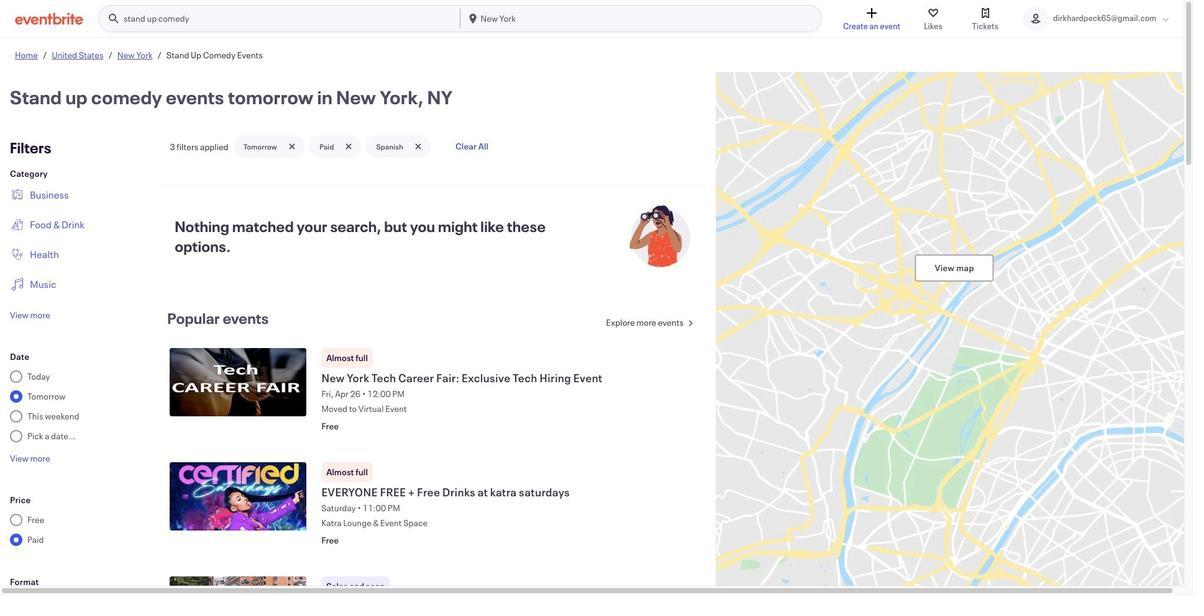 Task type: describe. For each thing, give the bounding box(es) containing it.
everyone free + free drinks at katra saturdays primary image image
[[170, 463, 306, 531]]

2 view more element from the top
[[10, 453, 50, 465]]

new york tech career fair: exclusive tech hiring event primary image image
[[170, 349, 306, 417]]



Task type: locate. For each thing, give the bounding box(es) containing it.
eventbrite image
[[15, 12, 83, 25]]

1 vertical spatial view more element
[[10, 453, 50, 465]]

view more element
[[10, 309, 50, 321], [10, 453, 50, 465]]

main navigation element
[[98, 5, 822, 32]]

1 view more element from the top
[[10, 309, 50, 321]]

0 vertical spatial view more element
[[10, 309, 50, 321]]



Task type: vqa. For each thing, say whether or not it's contained in the screenshot.
Kannapolis
no



